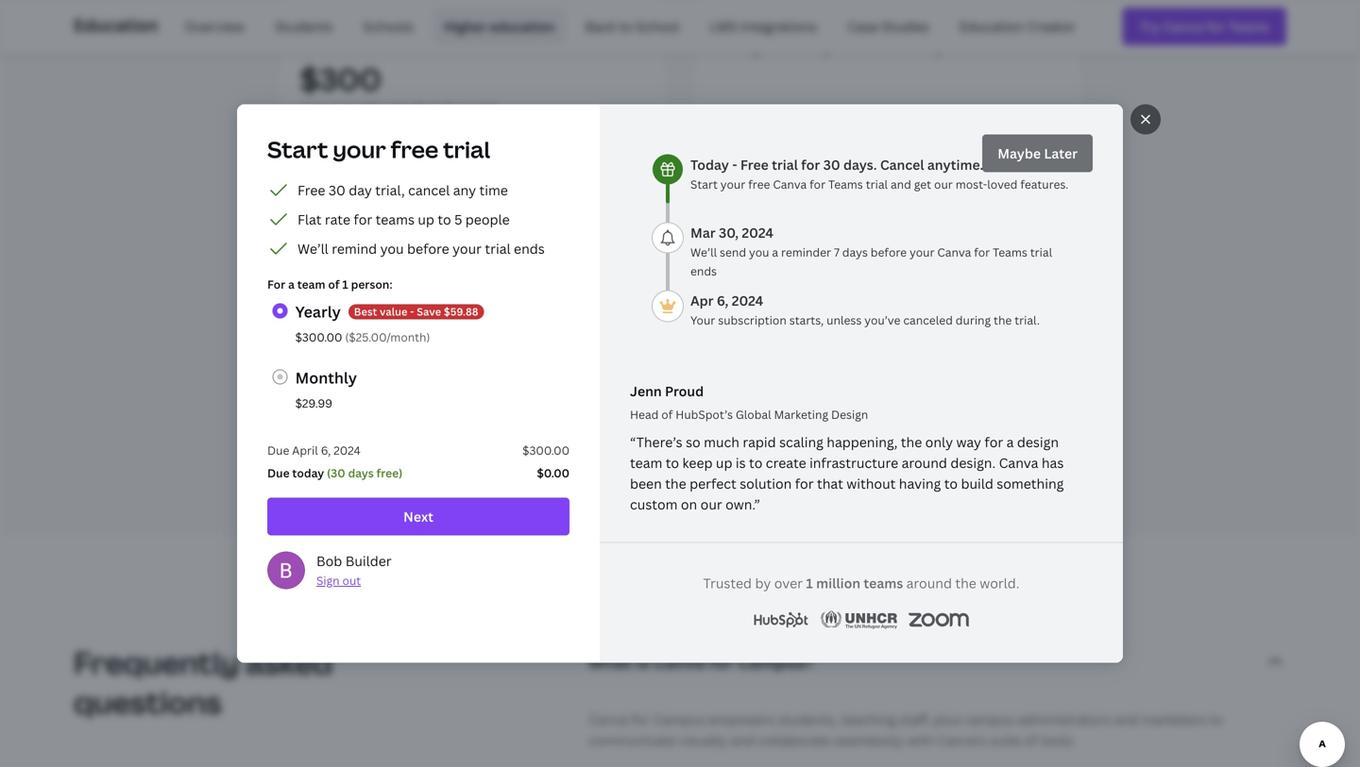 Task type: vqa. For each thing, say whether or not it's contained in the screenshot.
right 'OF'
no



Task type: locate. For each thing, give the bounding box(es) containing it.
canva
[[653, 651, 705, 674], [588, 711, 628, 729]]

to right back
[[619, 17, 632, 35]]

0 horizontal spatial education
[[74, 14, 158, 37]]

1 vertical spatial and
[[730, 732, 754, 750]]

visually
[[679, 732, 727, 750]]

what
[[588, 651, 632, 674]]

lms integrations
[[710, 17, 817, 35]]

0 horizontal spatial and
[[730, 732, 754, 750]]

campus
[[653, 711, 705, 729]]

to right the marketers
[[1209, 711, 1223, 729]]

0 horizontal spatial canva
[[588, 711, 628, 729]]

0 horizontal spatial to
[[619, 17, 632, 35]]

1 horizontal spatial education
[[960, 17, 1024, 35]]

to inside canva for campus empowers students, teaching staff, plus campus administrators and marketers to communicate visually and collaborate seamlessly with canva's suite of tools.
[[1209, 711, 1223, 729]]

lms
[[710, 17, 737, 35]]

1 horizontal spatial for
[[709, 651, 734, 674]]

education
[[74, 14, 158, 37], [960, 17, 1024, 35]]

for left campus?
[[709, 651, 734, 674]]

campus?
[[737, 651, 814, 674]]

0 vertical spatial for
[[709, 651, 734, 674]]

students,
[[778, 711, 838, 729]]

education creator link
[[948, 8, 1087, 45]]

0 vertical spatial canva
[[653, 651, 705, 674]]

education for education
[[74, 14, 158, 37]]

back
[[585, 17, 616, 35]]

menu bar
[[166, 8, 1087, 45]]

1 horizontal spatial canva
[[653, 651, 705, 674]]

canva right is
[[653, 651, 705, 674]]

and
[[1114, 711, 1138, 729], [730, 732, 754, 750]]

0 vertical spatial to
[[619, 17, 632, 35]]

canva inside canva for campus empowers students, teaching staff, plus campus administrators and marketers to communicate visually and collaborate seamlessly with canva's suite of tools.
[[588, 711, 628, 729]]

1 horizontal spatial to
[[1209, 711, 1223, 729]]

education for education creator
[[960, 17, 1024, 35]]

collaborate
[[758, 732, 831, 750]]

0 horizontal spatial for
[[631, 711, 650, 729]]

campus
[[964, 711, 1014, 729]]

1 vertical spatial for
[[631, 711, 650, 729]]

what is canva for campus? button
[[588, 628, 1286, 696]]

for up communicate
[[631, 711, 650, 729]]

suite
[[989, 732, 1021, 750]]

1 horizontal spatial and
[[1114, 711, 1138, 729]]

1 vertical spatial to
[[1209, 711, 1223, 729]]

for
[[709, 651, 734, 674], [631, 711, 650, 729]]

frequently
[[74, 643, 239, 684]]

overview link
[[173, 8, 256, 45]]

questions
[[74, 682, 222, 723]]

and left the marketers
[[1114, 711, 1138, 729]]

canva's
[[937, 732, 986, 750]]

and down empowers
[[730, 732, 754, 750]]

studies
[[881, 17, 929, 35]]

empowers
[[708, 711, 775, 729]]

education inside menu bar
[[960, 17, 1024, 35]]

canva up communicate
[[588, 711, 628, 729]]

for inside canva for campus empowers students, teaching staff, plus campus administrators and marketers to communicate visually and collaborate seamlessly with canva's suite of tools.
[[631, 711, 650, 729]]

1 vertical spatial canva
[[588, 711, 628, 729]]

menu bar containing overview
[[166, 8, 1087, 45]]

to
[[619, 17, 632, 35], [1209, 711, 1223, 729]]

0 vertical spatial and
[[1114, 711, 1138, 729]]

schools
[[363, 17, 414, 35]]

case
[[847, 17, 878, 35]]

higher
[[444, 17, 487, 35]]

tools.
[[1040, 732, 1076, 750]]



Task type: describe. For each thing, give the bounding box(es) containing it.
plus
[[934, 711, 961, 729]]

of
[[1024, 732, 1037, 750]]

creator
[[1027, 17, 1076, 35]]

back to school link
[[574, 8, 691, 45]]

frequently asked questions
[[74, 643, 333, 723]]

higher education
[[444, 17, 555, 35]]

students
[[275, 17, 333, 35]]

case studies
[[847, 17, 929, 35]]

staff,
[[899, 711, 931, 729]]

for inside dropdown button
[[709, 651, 734, 674]]

asked
[[245, 643, 333, 684]]

higher education link
[[432, 8, 566, 45]]

schools link
[[352, 8, 425, 45]]

canva inside 'what is canva for campus?' dropdown button
[[653, 651, 705, 674]]

back to school
[[585, 17, 679, 35]]

marketers
[[1142, 711, 1206, 729]]

integrations
[[740, 17, 817, 35]]

is
[[636, 651, 649, 674]]

with
[[907, 732, 934, 750]]

education element
[[74, 0, 1286, 53]]

lms integrations link
[[698, 8, 828, 45]]

education creator
[[960, 17, 1076, 35]]

to inside back to school link
[[619, 17, 632, 35]]

menu bar inside education element
[[166, 8, 1087, 45]]

what is canva for campus?
[[588, 651, 814, 674]]

seamlessly
[[834, 732, 903, 750]]

canva for campus empowers students, teaching staff, plus campus administrators and marketers to communicate visually and collaborate seamlessly with canva's suite of tools.
[[588, 711, 1223, 750]]

overview
[[185, 17, 245, 35]]

communicate
[[588, 732, 676, 750]]

school
[[636, 17, 679, 35]]

teaching
[[841, 711, 896, 729]]

students link
[[264, 8, 344, 45]]

education
[[490, 17, 555, 35]]

case studies link
[[836, 8, 941, 45]]

administrators
[[1017, 711, 1111, 729]]



